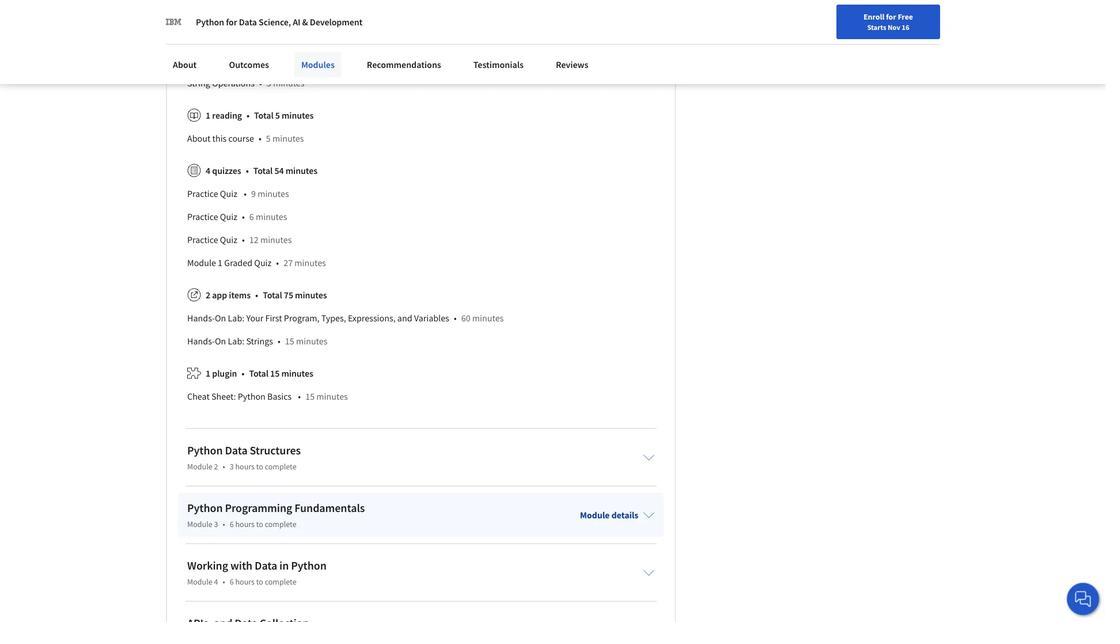 Task type: locate. For each thing, give the bounding box(es) containing it.
practice for practice quiz • 12 minutes
[[187, 234, 218, 246]]

2 practice from the top
[[187, 211, 218, 223]]

0 horizontal spatial 5
[[266, 133, 271, 144]]

hours inside python programming fundamentals module 3 • 6 hours to complete
[[235, 520, 255, 530]]

0 vertical spatial 1
[[206, 110, 210, 121]]

• inside python programming fundamentals module 3 • 6 hours to complete
[[223, 520, 225, 530]]

1 vertical spatial about
[[187, 133, 210, 144]]

3 hours from the top
[[235, 577, 255, 588]]

2 vertical spatial data
[[255, 559, 277, 573]]

module inside python data structures module 2 • 3 hours to complete
[[187, 462, 212, 472]]

0 horizontal spatial 4
[[206, 165, 210, 177]]

operations
[[212, 78, 255, 89]]

15 down program,
[[285, 336, 294, 347]]

0 vertical spatial data
[[239, 16, 257, 28]]

1 hours from the top
[[235, 462, 255, 472]]

python programming fundamentals module 3 • 6 hours to complete
[[187, 501, 365, 530]]

on for strings
[[215, 336, 226, 347]]

quiz down "practice quiz • 6 minutes"
[[220, 234, 237, 246]]

4 inside working with data in python module 4 • 6 hours to complete
[[214, 577, 218, 588]]

5 down • total 5 minutes
[[266, 133, 271, 144]]

hours inside working with data in python module 4 • 6 hours to complete
[[235, 577, 255, 588]]

python
[[196, 16, 224, 28], [238, 391, 266, 403], [187, 444, 223, 458], [187, 501, 223, 516], [291, 559, 327, 573]]

1 horizontal spatial 5
[[275, 110, 280, 121]]

15 right 'basics'
[[305, 391, 315, 403]]

0 vertical spatial lab:
[[228, 313, 244, 324]]

• right "items"
[[255, 290, 258, 301]]

on
[[215, 313, 226, 324], [215, 336, 226, 347]]

1 for plugin
[[206, 368, 210, 380]]

2
[[206, 290, 210, 301], [214, 462, 218, 472]]

1 left reading on the top of the page
[[206, 110, 210, 121]]

about up string
[[173, 59, 197, 70]]

2 lab: from the top
[[228, 336, 244, 347]]

hands- up the 1 plugin
[[187, 336, 215, 347]]

0 vertical spatial variables
[[251, 55, 286, 66]]

2 horizontal spatial 15
[[305, 391, 315, 403]]

your
[[246, 313, 263, 324]]

3 to from the top
[[256, 577, 263, 588]]

total up cheat sheet: python basics • 15 minutes
[[249, 368, 269, 380]]

1 horizontal spatial 2
[[214, 462, 218, 472]]

python right ibm image
[[196, 16, 224, 28]]

hours down with
[[235, 577, 255, 588]]

hands-on lab: strings • 15 minutes
[[187, 336, 328, 347]]

5
[[275, 110, 280, 121], [266, 133, 271, 144]]

60
[[461, 313, 470, 324]]

first
[[265, 313, 282, 324]]

hours for programming
[[235, 520, 255, 530]]

1 vertical spatial complete
[[265, 520, 296, 530]]

english button
[[864, 23, 934, 60]]

1 vertical spatial on
[[215, 336, 226, 347]]

1 hands- from the top
[[187, 313, 215, 324]]

python for data science, ai & development
[[196, 16, 363, 28]]

quiz right graded
[[254, 257, 272, 269]]

and right expressions,
[[397, 313, 412, 324]]

find your new career link
[[781, 35, 864, 49]]

1 lab: from the top
[[228, 313, 244, 324]]

total left 54
[[253, 165, 273, 177]]

15
[[285, 336, 294, 347], [270, 368, 280, 380], [305, 391, 315, 403]]

• up programming
[[223, 462, 225, 472]]

hours down structures
[[235, 462, 255, 472]]

variables up string operations • 3 minutes
[[251, 55, 286, 66]]

for
[[886, 12, 896, 22], [226, 16, 237, 28]]

total for total 75 minutes
[[263, 290, 282, 301]]

outcomes
[[229, 59, 269, 70]]

• up practice quiz • 12 minutes
[[242, 211, 245, 223]]

4 down working
[[214, 577, 218, 588]]

complete inside working with data in python module 4 • 6 hours to complete
[[265, 577, 296, 588]]

variables left 60 at the bottom left
[[414, 313, 449, 324]]

4 left quizzes
[[206, 165, 210, 177]]

complete down programming
[[265, 520, 296, 530]]

complete for fundamentals
[[265, 520, 296, 530]]

hands- down app
[[187, 313, 215, 324]]

practice down practice quiz • 9 minutes
[[187, 211, 218, 223]]

lab: left strings
[[228, 336, 244, 347]]

data
[[239, 16, 257, 28], [225, 444, 248, 458], [255, 559, 277, 573]]

2 inside hide info about module content region
[[206, 290, 210, 301]]

0 vertical spatial hours
[[235, 462, 255, 472]]

2 inside python data structures module 2 • 3 hours to complete
[[214, 462, 218, 472]]

0 horizontal spatial 2
[[206, 290, 210, 301]]

2 app items
[[206, 290, 251, 301]]

1
[[206, 110, 210, 121], [218, 257, 222, 269], [206, 368, 210, 380]]

lab: left your
[[228, 313, 244, 324]]

module
[[187, 257, 216, 269], [187, 462, 212, 472], [187, 520, 212, 530], [187, 577, 212, 588]]

2 vertical spatial 15
[[305, 391, 315, 403]]

data left in
[[255, 559, 277, 573]]

1 vertical spatial variables
[[414, 313, 449, 324]]

0 vertical spatial and
[[234, 55, 249, 66]]

6 down 9
[[249, 211, 254, 223]]

outcomes link
[[222, 52, 276, 77]]

1 left plugin
[[206, 368, 210, 380]]

1 vertical spatial hands-
[[187, 336, 215, 347]]

1 vertical spatial 4
[[214, 577, 218, 588]]

python left programming
[[187, 501, 223, 516]]

science,
[[259, 16, 291, 28]]

6
[[249, 211, 254, 223], [230, 520, 234, 530], [230, 577, 234, 588]]

total
[[250, 8, 269, 20], [254, 110, 273, 121], [253, 165, 273, 177], [263, 290, 282, 301], [249, 368, 269, 380]]

5 up about this course • 5 minutes
[[275, 110, 280, 121]]

•
[[242, 8, 245, 20], [291, 55, 294, 66], [259, 78, 262, 89], [247, 110, 250, 121], [259, 133, 261, 144], [246, 165, 249, 177], [244, 188, 247, 200], [242, 211, 245, 223], [242, 234, 245, 246], [276, 257, 279, 269], [255, 290, 258, 301], [454, 313, 457, 324], [278, 336, 281, 347], [242, 368, 245, 380], [298, 391, 301, 403], [223, 462, 225, 472], [223, 520, 225, 530], [223, 577, 225, 588]]

• right plugin
[[242, 368, 245, 380]]

free
[[898, 12, 913, 22]]

1 on from the top
[[215, 313, 226, 324]]

lab: for your
[[228, 313, 244, 324]]

find your new career
[[786, 36, 859, 47]]

total left "10" at the left
[[250, 8, 269, 20]]

modules
[[301, 59, 335, 70]]

2 vertical spatial to
[[256, 577, 263, 588]]

python for for
[[196, 16, 224, 28]]

for for python
[[226, 16, 237, 28]]

total left 75
[[263, 290, 282, 301]]

string operations • 3 minutes
[[187, 78, 304, 89]]

1 vertical spatial and
[[397, 313, 412, 324]]

python data structures module 2 • 3 hours to complete
[[187, 444, 301, 472]]

for left science,
[[226, 16, 237, 28]]

strings
[[246, 336, 273, 347]]

• down working
[[223, 577, 225, 588]]

starts
[[867, 22, 886, 32]]

modules link
[[294, 52, 342, 77]]

program,
[[284, 313, 319, 324]]

6 inside working with data in python module 4 • 6 hours to complete
[[230, 577, 234, 588]]

complete down in
[[265, 577, 296, 588]]

1 reading
[[206, 110, 242, 121]]

• inside python data structures module 2 • 3 hours to complete
[[223, 462, 225, 472]]

for for enroll
[[886, 12, 896, 22]]

2 vertical spatial practice
[[187, 234, 218, 246]]

about inside region
[[187, 133, 210, 144]]

to inside python programming fundamentals module 3 • 6 hours to complete
[[256, 520, 263, 530]]

1 vertical spatial hours
[[235, 520, 255, 530]]

3 up programming
[[230, 462, 234, 472]]

0 vertical spatial 6
[[249, 211, 254, 223]]

1 vertical spatial 5
[[266, 133, 271, 144]]

hands-
[[187, 313, 215, 324], [187, 336, 215, 347]]

• down programming
[[223, 520, 225, 530]]

lab:
[[228, 313, 244, 324], [228, 336, 244, 347]]

data inside working with data in python module 4 • 6 hours to complete
[[255, 559, 277, 573]]

app
[[212, 290, 227, 301]]

quiz down quizzes
[[220, 188, 237, 200]]

0 vertical spatial about
[[173, 59, 197, 70]]

0 vertical spatial to
[[256, 462, 263, 472]]

15 up 'basics'
[[270, 368, 280, 380]]

data right videos
[[239, 16, 257, 28]]

0 horizontal spatial for
[[226, 16, 237, 28]]

ai
[[293, 16, 300, 28]]

2 vertical spatial hours
[[235, 577, 255, 588]]

practice down "4 quizzes"
[[187, 188, 218, 200]]

0 horizontal spatial and
[[234, 55, 249, 66]]

0 vertical spatial 4
[[206, 165, 210, 177]]

2 module from the top
[[187, 462, 212, 472]]

total for total 54 minutes
[[253, 165, 273, 177]]

0 horizontal spatial variables
[[251, 55, 286, 66]]

1 left graded
[[218, 257, 222, 269]]

cheat
[[187, 391, 210, 403]]

0 vertical spatial hands-
[[187, 313, 215, 324]]

1 vertical spatial lab:
[[228, 336, 244, 347]]

hours for data
[[235, 462, 255, 472]]

3 inside python data structures module 2 • 3 hours to complete
[[230, 462, 234, 472]]

2 vertical spatial 1
[[206, 368, 210, 380]]

with
[[230, 559, 252, 573]]

module inside region
[[187, 257, 216, 269]]

3 module from the top
[[187, 520, 212, 530]]

show notifications image
[[951, 37, 964, 51]]

nov
[[888, 22, 900, 32]]

• left 60 at the bottom left
[[454, 313, 457, 324]]

0 vertical spatial on
[[215, 313, 226, 324]]

4 inside hide info about module content region
[[206, 165, 210, 177]]

3 complete from the top
[[265, 577, 296, 588]]

1 vertical spatial 6
[[230, 520, 234, 530]]

to inside python data structures module 2 • 3 hours to complete
[[256, 462, 263, 472]]

3 left videos
[[206, 8, 210, 20]]

3 up working
[[214, 520, 218, 530]]

1 horizontal spatial 15
[[285, 336, 294, 347]]

complete inside python programming fundamentals module 3 • 6 hours to complete
[[265, 520, 296, 530]]

1 vertical spatial 1
[[218, 257, 222, 269]]

None search field
[[164, 30, 441, 53]]

for inside enroll for free starts nov 16
[[886, 12, 896, 22]]

2 hands- from the top
[[187, 336, 215, 347]]

for up nov
[[886, 12, 896, 22]]

data for with
[[255, 559, 277, 573]]

practice
[[187, 188, 218, 200], [187, 211, 218, 223], [187, 234, 218, 246]]

1 vertical spatial 15
[[270, 368, 280, 380]]

6 down programming
[[230, 520, 234, 530]]

complete down structures
[[265, 462, 296, 472]]

programming
[[225, 501, 292, 516]]

about left this
[[187, 133, 210, 144]]

hours inside python data structures module 2 • 3 hours to complete
[[235, 462, 255, 472]]

• right quizzes
[[246, 165, 249, 177]]

1 vertical spatial practice
[[187, 211, 218, 223]]

complete inside python data structures module 2 • 3 hours to complete
[[265, 462, 296, 472]]

on up the 1 plugin
[[215, 336, 226, 347]]

practice down "practice quiz • 6 minutes"
[[187, 234, 218, 246]]

python right in
[[291, 559, 327, 573]]

0 vertical spatial complete
[[265, 462, 296, 472]]

python left 'basics'
[[238, 391, 266, 403]]

enroll
[[864, 12, 885, 22]]

on down app
[[215, 313, 226, 324]]

about
[[173, 59, 197, 70], [187, 133, 210, 144]]

0 horizontal spatial 15
[[270, 368, 280, 380]]

and
[[234, 55, 249, 66], [397, 313, 412, 324]]

1 vertical spatial to
[[256, 520, 263, 530]]

practice quiz • 12 minutes
[[187, 234, 292, 246]]

6 inside python programming fundamentals module 3 • 6 hours to complete
[[230, 520, 234, 530]]

quiz
[[220, 188, 237, 200], [220, 211, 237, 223], [220, 234, 237, 246], [254, 257, 272, 269]]

and up string operations • 3 minutes
[[234, 55, 249, 66]]

items
[[229, 290, 251, 301]]

4 module from the top
[[187, 577, 212, 588]]

data left structures
[[225, 444, 248, 458]]

quiz down practice quiz • 9 minutes
[[220, 211, 237, 223]]

1 horizontal spatial for
[[886, 12, 896, 22]]

python inside python data structures module 2 • 3 hours to complete
[[187, 444, 223, 458]]

2 hours from the top
[[235, 520, 255, 530]]

1 horizontal spatial and
[[397, 313, 412, 324]]

3
[[206, 8, 210, 20], [298, 55, 303, 66], [267, 78, 271, 89], [230, 462, 234, 472], [214, 520, 218, 530]]

• total 10 minutes
[[242, 8, 314, 20]]

3 down ai
[[298, 55, 303, 66]]

3 practice from the top
[[187, 234, 218, 246]]

total for total 15 minutes
[[249, 368, 269, 380]]

expressions
[[187, 55, 233, 66]]

0 vertical spatial 5
[[275, 110, 280, 121]]

1 to from the top
[[256, 462, 263, 472]]

quiz for 12
[[220, 234, 237, 246]]

0 vertical spatial practice
[[187, 188, 218, 200]]

2 vertical spatial 6
[[230, 577, 234, 588]]

variables
[[251, 55, 286, 66], [414, 313, 449, 324]]

1 vertical spatial data
[[225, 444, 248, 458]]

6 down with
[[230, 577, 234, 588]]

total up about this course • 5 minutes
[[254, 110, 273, 121]]

expressions,
[[348, 313, 396, 324]]

0 vertical spatial 15
[[285, 336, 294, 347]]

2 on from the top
[[215, 336, 226, 347]]

python inside python programming fundamentals module 3 • 6 hours to complete
[[187, 501, 223, 516]]

2 to from the top
[[256, 520, 263, 530]]

1 vertical spatial 2
[[214, 462, 218, 472]]

practice for practice quiz • 6 minutes
[[187, 211, 218, 223]]

career
[[836, 36, 859, 47]]

hours down programming
[[235, 520, 255, 530]]

1 module from the top
[[187, 257, 216, 269]]

4
[[206, 165, 210, 177], [214, 577, 218, 588]]

about for about this course • 5 minutes
[[187, 133, 210, 144]]

to
[[256, 462, 263, 472], [256, 520, 263, 530], [256, 577, 263, 588]]

1 horizontal spatial 4
[[214, 577, 218, 588]]

1 complete from the top
[[265, 462, 296, 472]]

ibm image
[[166, 14, 182, 30]]

0 vertical spatial 2
[[206, 290, 210, 301]]

chat with us image
[[1074, 590, 1092, 608]]

2 complete from the top
[[265, 520, 296, 530]]

python down "cheat"
[[187, 444, 223, 458]]

minutes
[[282, 8, 314, 20], [305, 55, 336, 66], [273, 78, 304, 89], [282, 110, 314, 121], [273, 133, 304, 144], [286, 165, 318, 177], [258, 188, 289, 200], [256, 211, 287, 223], [260, 234, 292, 246], [295, 257, 326, 269], [295, 290, 327, 301], [472, 313, 504, 324], [296, 336, 328, 347], [281, 368, 313, 380], [317, 391, 348, 403]]

1 practice from the top
[[187, 188, 218, 200]]

2 vertical spatial complete
[[265, 577, 296, 588]]



Task type: describe. For each thing, give the bounding box(es) containing it.
find
[[786, 36, 801, 47]]

python for data
[[187, 444, 223, 458]]

• left 9
[[244, 188, 247, 200]]

1 for reading
[[206, 110, 210, 121]]

• right videos
[[242, 8, 245, 20]]

• right course
[[259, 133, 261, 144]]

3 inside python programming fundamentals module 3 • 6 hours to complete
[[214, 520, 218, 530]]

module 1 graded quiz • 27 minutes
[[187, 257, 326, 269]]

videos
[[212, 8, 238, 20]]

structures
[[250, 444, 301, 458]]

about for about
[[173, 59, 197, 70]]

hide info about module content region
[[187, 0, 655, 413]]

• total 54 minutes
[[246, 165, 318, 177]]

lab: for strings
[[228, 336, 244, 347]]

in
[[280, 559, 289, 573]]

reviews link
[[549, 52, 595, 77]]

plugin
[[212, 368, 237, 380]]

governments link
[[244, 0, 320, 23]]

1 horizontal spatial variables
[[414, 313, 449, 324]]

10
[[271, 8, 280, 20]]

module inside working with data in python module 4 • 6 hours to complete
[[187, 577, 212, 588]]

types,
[[321, 313, 346, 324]]

1 plugin
[[206, 368, 237, 380]]

• inside working with data in python module 4 • 6 hours to complete
[[223, 577, 225, 588]]

&
[[302, 16, 308, 28]]

total for total 5 minutes
[[254, 110, 273, 121]]

12
[[249, 234, 259, 246]]

reading
[[212, 110, 242, 121]]

54
[[274, 165, 284, 177]]

15 for basics
[[305, 391, 315, 403]]

practice quiz • 9 minutes
[[187, 188, 289, 200]]

python inside hide info about module content region
[[238, 391, 266, 403]]

reviews
[[556, 59, 589, 70]]

sheet:
[[211, 391, 236, 403]]

development
[[310, 16, 363, 28]]

practice quiz • 6 minutes
[[187, 211, 287, 223]]

testimonials link
[[467, 52, 531, 77]]

9
[[251, 188, 256, 200]]

3 down expressions and variables • 3 minutes
[[267, 78, 271, 89]]

this
[[212, 133, 227, 144]]

• right reading on the top of the page
[[247, 110, 250, 121]]

enroll for free starts nov 16
[[864, 12, 913, 32]]

to inside working with data in python module 4 • 6 hours to complete
[[256, 577, 263, 588]]

quiz for 6
[[220, 211, 237, 223]]

• total 75 minutes
[[255, 290, 327, 301]]

• left modules
[[291, 55, 294, 66]]

governments
[[261, 6, 315, 17]]

• left 12
[[242, 234, 245, 246]]

on for your
[[215, 313, 226, 324]]

to for programming
[[256, 520, 263, 530]]

• total 5 minutes
[[247, 110, 314, 121]]

new
[[820, 36, 835, 47]]

16
[[902, 22, 910, 32]]

27
[[284, 257, 293, 269]]

expressions and variables • 3 minutes
[[187, 55, 336, 66]]

3 videos
[[206, 8, 238, 20]]

data for for
[[239, 16, 257, 28]]

• down outcomes link
[[259, 78, 262, 89]]

hands- for hands-on lab: strings
[[187, 336, 215, 347]]

string
[[187, 78, 210, 89]]

basics
[[267, 391, 292, 403]]

working
[[187, 559, 228, 573]]

graded
[[224, 257, 252, 269]]

• right 'basics'
[[298, 391, 301, 403]]

• left 27 on the top left
[[276, 257, 279, 269]]

about this course • 5 minutes
[[187, 133, 304, 144]]

practice for practice quiz • 9 minutes
[[187, 188, 218, 200]]

module inside python programming fundamentals module 3 • 6 hours to complete
[[187, 520, 212, 530]]

data inside python data structures module 2 • 3 hours to complete
[[225, 444, 248, 458]]

fundamentals
[[295, 501, 365, 516]]

testimonials
[[473, 59, 524, 70]]

course
[[228, 133, 254, 144]]

75
[[284, 290, 293, 301]]

6 inside hide info about module content region
[[249, 211, 254, 223]]

python for programming
[[187, 501, 223, 516]]

python inside working with data in python module 4 • 6 hours to complete
[[291, 559, 327, 573]]

15 for strings
[[285, 336, 294, 347]]

quiz for 9
[[220, 188, 237, 200]]

recommendations
[[367, 59, 441, 70]]

• right strings
[[278, 336, 281, 347]]

to for data
[[256, 462, 263, 472]]

working with data in python module 4 • 6 hours to complete
[[187, 559, 327, 588]]

4 quizzes
[[206, 165, 241, 177]]

recommendations link
[[360, 52, 448, 77]]

about link
[[166, 52, 204, 77]]

quizzes
[[212, 165, 241, 177]]

english
[[885, 36, 913, 48]]

• total 15 minutes
[[242, 368, 313, 380]]

cheat sheet: python basics • 15 minutes
[[187, 391, 348, 403]]

your
[[803, 36, 818, 47]]

hands- for hands-on lab: your first program, types, expressions, and variables
[[187, 313, 215, 324]]

total for total 10 minutes
[[250, 8, 269, 20]]

complete for structures
[[265, 462, 296, 472]]

hands-on lab: your first program, types, expressions, and variables • 60 minutes
[[187, 313, 504, 324]]



Task type: vqa. For each thing, say whether or not it's contained in the screenshot.


